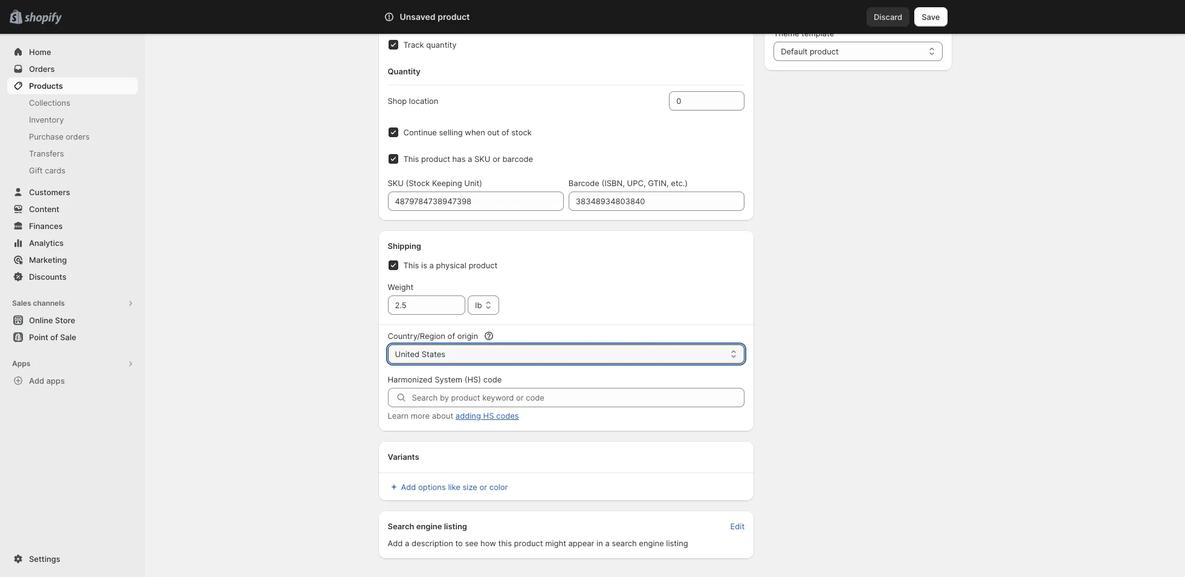 Task type: locate. For each thing, give the bounding box(es) containing it.
see
[[465, 539, 479, 548]]

home
[[29, 47, 51, 57]]

add a description to see how this product might appear in a search engine listing
[[388, 539, 689, 548]]

adding
[[456, 411, 481, 421]]

this left is
[[404, 261, 419, 270]]

inventory
[[388, 16, 424, 25], [29, 115, 64, 125]]

size
[[463, 483, 478, 492]]

system
[[435, 375, 463, 385]]

might
[[546, 539, 567, 548]]

product left has
[[422, 154, 450, 164]]

gtin,
[[648, 178, 669, 188]]

add down search engine listing
[[388, 539, 403, 548]]

online store link
[[7, 312, 138, 329]]

template
[[802, 28, 835, 38]]

0 horizontal spatial engine
[[416, 522, 442, 532]]

country/region of origin
[[388, 331, 478, 341]]

1 horizontal spatial of
[[448, 331, 455, 341]]

location
[[409, 96, 439, 106]]

unsaved product
[[400, 11, 470, 22]]

point of sale button
[[0, 329, 145, 346]]

search for search engine listing
[[388, 522, 415, 532]]

apps
[[46, 376, 65, 386]]

1 this from the top
[[404, 154, 419, 164]]

to
[[456, 539, 463, 548]]

description
[[412, 539, 453, 548]]

products
[[29, 81, 63, 91]]

engine up description
[[416, 522, 442, 532]]

or right size
[[480, 483, 487, 492]]

shopify image
[[24, 13, 62, 25]]

of
[[502, 128, 510, 137], [448, 331, 455, 341], [50, 333, 58, 342]]

engine
[[416, 522, 442, 532], [639, 539, 664, 548]]

default
[[781, 47, 808, 56]]

1 vertical spatial sku
[[388, 178, 404, 188]]

marketing
[[29, 255, 67, 265]]

is
[[422, 261, 428, 270]]

a right in
[[606, 539, 610, 548]]

quantity
[[388, 67, 421, 76]]

product up quantity
[[438, 11, 470, 22]]

sales channels button
[[7, 295, 138, 312]]

search
[[438, 12, 463, 22], [388, 522, 415, 532]]

when
[[465, 128, 485, 137]]

search for search
[[438, 12, 463, 22]]

search inside search button
[[438, 12, 463, 22]]

a left description
[[405, 539, 410, 548]]

or
[[493, 154, 501, 164], [480, 483, 487, 492]]

1 vertical spatial this
[[404, 261, 419, 270]]

discounts
[[29, 272, 67, 282]]

unsaved
[[400, 11, 436, 22]]

(hs)
[[465, 375, 481, 385]]

track quantity
[[404, 40, 457, 50]]

product for this
[[422, 154, 450, 164]]

0 horizontal spatial of
[[50, 333, 58, 342]]

content
[[29, 204, 59, 214]]

like
[[448, 483, 461, 492]]

of inside button
[[50, 333, 58, 342]]

1 vertical spatial add
[[401, 483, 416, 492]]

about
[[432, 411, 454, 421]]

listing right search on the bottom
[[667, 539, 689, 548]]

of right out
[[502, 128, 510, 137]]

0 horizontal spatial or
[[480, 483, 487, 492]]

Barcode (ISBN, UPC, GTIN, etc.) text field
[[569, 192, 745, 211]]

1 horizontal spatial or
[[493, 154, 501, 164]]

transfers link
[[7, 145, 138, 162]]

search up description
[[388, 522, 415, 532]]

online store
[[29, 316, 75, 325]]

quantity
[[426, 40, 457, 50]]

1 vertical spatial search
[[388, 522, 415, 532]]

sku left (stock
[[388, 178, 404, 188]]

product down template
[[810, 47, 839, 56]]

more
[[411, 411, 430, 421]]

code
[[484, 375, 502, 385]]

sku right has
[[475, 154, 491, 164]]

2 this from the top
[[404, 261, 419, 270]]

1 vertical spatial or
[[480, 483, 487, 492]]

add left apps
[[29, 376, 44, 386]]

search up quantity
[[438, 12, 463, 22]]

appear
[[569, 539, 595, 548]]

0 vertical spatial this
[[404, 154, 419, 164]]

origin
[[458, 331, 478, 341]]

2 vertical spatial add
[[388, 539, 403, 548]]

1 vertical spatial engine
[[639, 539, 664, 548]]

0 horizontal spatial sku
[[388, 178, 404, 188]]

1 vertical spatial listing
[[667, 539, 689, 548]]

1 horizontal spatial engine
[[639, 539, 664, 548]]

this
[[499, 539, 512, 548]]

collections link
[[7, 94, 138, 111]]

of left sale
[[50, 333, 58, 342]]

engine right search on the bottom
[[639, 539, 664, 548]]

0 horizontal spatial search
[[388, 522, 415, 532]]

add options like size or color button
[[381, 479, 515, 496]]

search button
[[418, 7, 768, 27]]

continue selling when out of stock
[[404, 128, 532, 137]]

a
[[468, 154, 473, 164], [430, 261, 434, 270], [405, 539, 410, 548], [606, 539, 610, 548]]

shop location
[[388, 96, 439, 106]]

product
[[438, 11, 470, 22], [810, 47, 839, 56], [422, 154, 450, 164], [469, 261, 498, 270], [514, 539, 543, 548]]

add for add apps
[[29, 376, 44, 386]]

1 horizontal spatial inventory
[[388, 16, 424, 25]]

add
[[29, 376, 44, 386], [401, 483, 416, 492], [388, 539, 403, 548]]

or left "barcode"
[[493, 154, 501, 164]]

online store button
[[0, 312, 145, 329]]

0 vertical spatial add
[[29, 376, 44, 386]]

add for add options like size or color
[[401, 483, 416, 492]]

1 horizontal spatial search
[[438, 12, 463, 22]]

this up (stock
[[404, 154, 419, 164]]

edit button
[[724, 518, 752, 535]]

transfers
[[29, 149, 64, 158]]

discard
[[874, 12, 903, 22]]

hs
[[484, 411, 494, 421]]

etc.)
[[671, 178, 688, 188]]

this for this product has a sku or barcode
[[404, 154, 419, 164]]

product for unsaved
[[438, 11, 470, 22]]

customers
[[29, 187, 70, 197]]

color
[[490, 483, 508, 492]]

orders
[[66, 132, 90, 142]]

None number field
[[670, 91, 727, 111]]

listing up to
[[444, 522, 467, 532]]

add apps
[[29, 376, 65, 386]]

0 vertical spatial sku
[[475, 154, 491, 164]]

inventory up purchase
[[29, 115, 64, 125]]

0 horizontal spatial inventory
[[29, 115, 64, 125]]

track
[[404, 40, 424, 50]]

1 horizontal spatial listing
[[667, 539, 689, 548]]

1 vertical spatial inventory
[[29, 115, 64, 125]]

out
[[488, 128, 500, 137]]

add options like size or color
[[401, 483, 508, 492]]

sku (stock keeping unit)
[[388, 178, 483, 188]]

this for this is a physical product
[[404, 261, 419, 270]]

inventory up track
[[388, 16, 424, 25]]

0 vertical spatial search
[[438, 12, 463, 22]]

physical
[[436, 261, 467, 270]]

product for default
[[810, 47, 839, 56]]

variants
[[388, 452, 419, 462]]

add left options
[[401, 483, 416, 492]]

this
[[404, 154, 419, 164], [404, 261, 419, 270]]

inventory link
[[7, 111, 138, 128]]

0 vertical spatial listing
[[444, 522, 467, 532]]

has
[[453, 154, 466, 164]]

2 horizontal spatial of
[[502, 128, 510, 137]]

how
[[481, 539, 496, 548]]

0 horizontal spatial listing
[[444, 522, 467, 532]]

upc,
[[627, 178, 646, 188]]

weight
[[388, 282, 414, 292]]

of left origin
[[448, 331, 455, 341]]

of for point of sale
[[50, 333, 58, 342]]

united
[[395, 350, 420, 359]]

learn
[[388, 411, 409, 421]]

sales
[[12, 299, 31, 308]]



Task type: describe. For each thing, give the bounding box(es) containing it.
states
[[422, 350, 446, 359]]

settings
[[29, 555, 60, 564]]

lb
[[476, 301, 482, 310]]

country/region
[[388, 331, 446, 341]]

search engine listing
[[388, 522, 467, 532]]

purchase orders link
[[7, 128, 138, 145]]

shop
[[388, 96, 407, 106]]

theme
[[774, 28, 800, 38]]

(stock
[[406, 178, 430, 188]]

apps button
[[7, 356, 138, 373]]

save
[[922, 12, 941, 22]]

collections
[[29, 98, 70, 108]]

search
[[612, 539, 637, 548]]

0 vertical spatial or
[[493, 154, 501, 164]]

purchase
[[29, 132, 64, 142]]

Weight text field
[[388, 296, 466, 315]]

barcode (isbn, upc, gtin, etc.)
[[569, 178, 688, 188]]

store
[[55, 316, 75, 325]]

discounts link
[[7, 268, 138, 285]]

product right the this
[[514, 539, 543, 548]]

selling
[[439, 128, 463, 137]]

marketing link
[[7, 252, 138, 268]]

harmonized system (hs) code
[[388, 375, 502, 385]]

online
[[29, 316, 53, 325]]

keeping
[[432, 178, 462, 188]]

0 vertical spatial engine
[[416, 522, 442, 532]]

barcode
[[569, 178, 600, 188]]

options
[[419, 483, 446, 492]]

product right physical
[[469, 261, 498, 270]]

content link
[[7, 201, 138, 218]]

products link
[[7, 77, 138, 94]]

gift
[[29, 166, 43, 175]]

barcode
[[503, 154, 533, 164]]

this product has a sku or barcode
[[404, 154, 533, 164]]

harmonized
[[388, 375, 433, 385]]

a right is
[[430, 261, 434, 270]]

orders link
[[7, 60, 138, 77]]

default product
[[781, 47, 839, 56]]

unit)
[[465, 178, 483, 188]]

0 vertical spatial inventory
[[388, 16, 424, 25]]

in
[[597, 539, 603, 548]]

customers link
[[7, 184, 138, 201]]

of for country/region of origin
[[448, 331, 455, 341]]

finances link
[[7, 218, 138, 235]]

analytics link
[[7, 235, 138, 252]]

add apps button
[[7, 373, 138, 389]]

add for add a description to see how this product might appear in a search engine listing
[[388, 539, 403, 548]]

orders
[[29, 64, 55, 74]]

1 horizontal spatial sku
[[475, 154, 491, 164]]

(isbn,
[[602, 178, 625, 188]]

adding hs codes link
[[456, 411, 519, 421]]

or inside the add options like size or color button
[[480, 483, 487, 492]]

learn more about adding hs codes
[[388, 411, 519, 421]]

sale
[[60, 333, 76, 342]]

this is a physical product
[[404, 261, 498, 270]]

united states
[[395, 350, 446, 359]]

discard button
[[867, 7, 910, 27]]

SKU (Stock Keeping Unit) text field
[[388, 192, 564, 211]]

shipping
[[388, 241, 421, 251]]

analytics
[[29, 238, 64, 248]]

point
[[29, 333, 48, 342]]

a right has
[[468, 154, 473, 164]]

Harmonized System (HS) code text field
[[412, 388, 745, 408]]

point of sale link
[[7, 329, 138, 346]]

cards
[[45, 166, 66, 175]]

sales channels
[[12, 299, 65, 308]]

home link
[[7, 44, 138, 60]]

point of sale
[[29, 333, 76, 342]]

channels
[[33, 299, 65, 308]]

gift cards
[[29, 166, 66, 175]]

continue
[[404, 128, 437, 137]]

gift cards link
[[7, 162, 138, 179]]

purchase orders
[[29, 132, 90, 142]]



Task type: vqa. For each thing, say whether or not it's contained in the screenshot.
left of
yes



